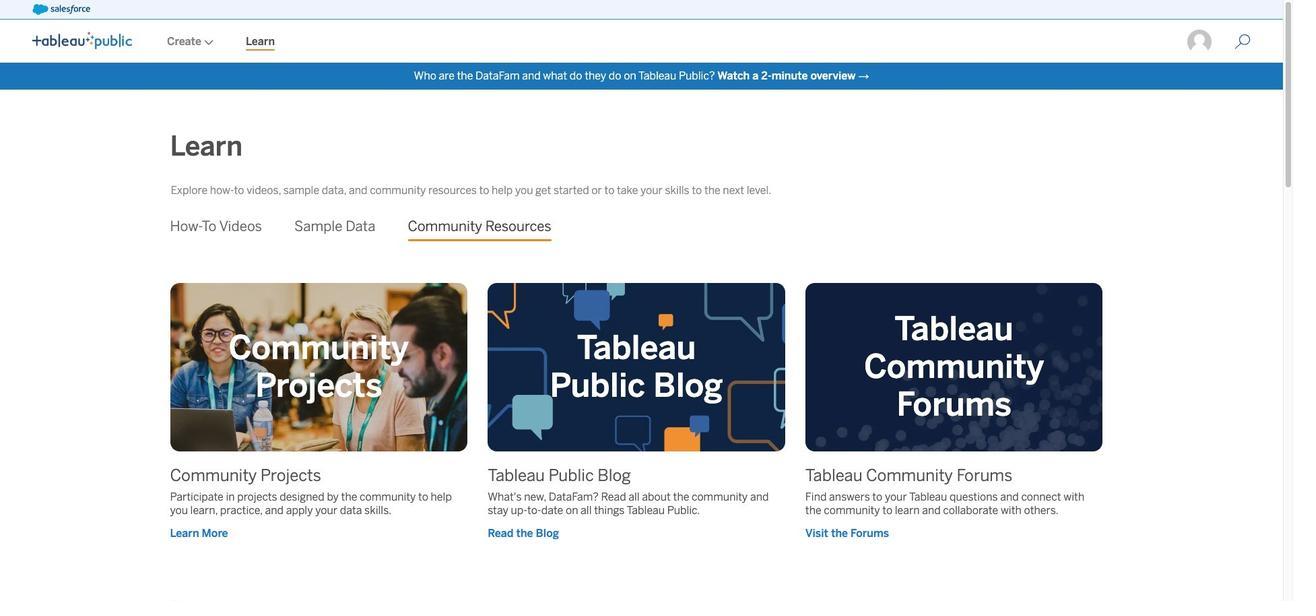 Task type: locate. For each thing, give the bounding box(es) containing it.
participate in projects designed by the community to help you learn, practice, and apply your data skills. image
[[170, 283, 489, 451]]

salesforce logo image
[[32, 4, 90, 15]]

logo image
[[32, 32, 132, 49]]

go to search image
[[1219, 34, 1268, 50]]

jacob.simon6557 image
[[1187, 28, 1214, 55]]



Task type: describe. For each thing, give the bounding box(es) containing it.
create image
[[202, 40, 214, 45]]

what's new, datafam? read all about the community and stay up-to-date on all things tableau public. image
[[488, 283, 807, 451]]

find answers to your tableau questions and connect with the community to learn and collaborate with others. image
[[806, 283, 1125, 451]]



Task type: vqa. For each thing, say whether or not it's contained in the screenshot.
10,921 VIEWS element
no



